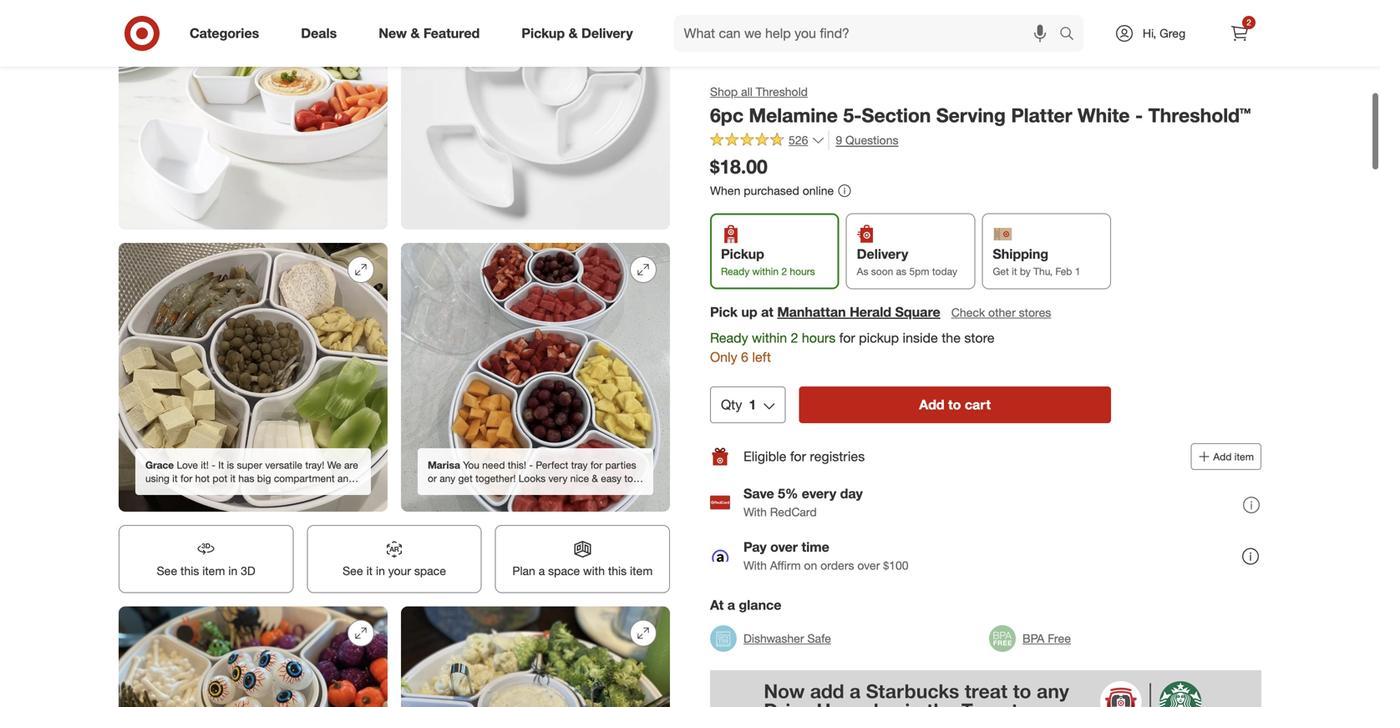 Task type: describe. For each thing, give the bounding box(es) containing it.
at
[[710, 597, 724, 614]]

nice
[[570, 472, 589, 485]]

see for see this item in 3d
[[157, 564, 177, 579]]

online
[[803, 183, 834, 198]]

shipping
[[993, 246, 1049, 262]]

see for see it in your space
[[343, 564, 363, 579]]

categories
[[190, 25, 259, 41]]

big
[[257, 472, 271, 485]]

with inside save 5% every day with redcard
[[744, 505, 767, 520]]

looks
[[519, 472, 546, 485]]

3d
[[241, 564, 255, 579]]

hi, greg
[[1143, 26, 1186, 41]]

soon
[[871, 265, 893, 278]]

add for add to cart
[[919, 397, 945, 413]]

deals
[[301, 25, 337, 41]]

pay
[[744, 539, 767, 556]]

tray!
[[305, 459, 324, 472]]

using
[[145, 472, 170, 485]]

up
[[741, 304, 757, 320]]

search button
[[1052, 15, 1092, 55]]

greg
[[1160, 26, 1186, 41]]

5-
[[843, 104, 862, 127]]

cart
[[965, 397, 991, 413]]

left
[[752, 349, 771, 365]]

check
[[951, 305, 985, 320]]

herald
[[850, 304, 891, 320]]

orders
[[821, 559, 854, 573]]

love
[[177, 459, 198, 472]]

versatile
[[265, 459, 302, 472]]

manhattan herald square button
[[777, 303, 940, 322]]

we
[[327, 459, 341, 472]]

at
[[761, 304, 774, 320]]

deals link
[[287, 15, 358, 52]]

it inside button
[[366, 564, 373, 579]]

6pc melamine 5-section serving platter white - threshold&#8482;, 3 of 10 image
[[401, 0, 670, 230]]

dishwasher safe button
[[710, 621, 831, 658]]

add for add item
[[1213, 451, 1232, 463]]

pickup for &
[[522, 25, 565, 41]]

for inside you need this! - perfect tray for parties or any get together! looks very nice & easy to clean.
[[591, 459, 603, 472]]

or
[[428, 472, 437, 485]]

parties
[[605, 459, 636, 472]]

easy
[[601, 472, 622, 485]]

see it in your space button
[[307, 526, 482, 594]]

save 5% every day with redcard
[[744, 486, 863, 520]]

2 inside pickup ready within 2 hours
[[781, 265, 787, 278]]

5%
[[778, 486, 798, 502]]

compartment
[[274, 472, 335, 485]]

1 horizontal spatial over
[[858, 559, 880, 573]]

hours inside the ready within 2 hours for pickup inside the store only 6 left
[[802, 330, 836, 346]]

2 space from the left
[[548, 564, 580, 579]]

your
[[388, 564, 411, 579]]

advertisement element
[[710, 671, 1262, 708]]

for inside the ready within 2 hours for pickup inside the store only 6 left
[[839, 330, 855, 346]]

very
[[548, 472, 568, 485]]

photo from marisa, 5 of 10 image
[[401, 243, 670, 512]]

as
[[857, 265, 868, 278]]

ready within 2 hours for pickup inside the store only 6 left
[[710, 330, 995, 365]]

1 horizontal spatial item
[[630, 564, 653, 579]]

registries
[[810, 449, 865, 465]]

platter
[[1011, 104, 1072, 127]]

day
[[840, 486, 863, 502]]

dishwasher
[[744, 632, 804, 646]]

every
[[802, 486, 836, 502]]

white
[[1078, 104, 1130, 127]]

are
[[344, 459, 358, 472]]

it
[[218, 459, 224, 472]]

delivery inside delivery as soon as 5pm today
[[857, 246, 908, 262]]

search
[[1052, 27, 1092, 43]]

6pc
[[710, 104, 744, 127]]

feb
[[1056, 265, 1072, 278]]

bpa
[[1023, 632, 1045, 646]]

together!
[[475, 472, 516, 485]]

safe
[[807, 632, 831, 646]]

5pm
[[909, 265, 929, 278]]

section
[[862, 104, 931, 127]]

shop all threshold 6pc melamine 5-section serving platter white - threshold™
[[710, 84, 1251, 127]]

it right "using"
[[172, 472, 178, 485]]

9 questions link
[[828, 131, 899, 150]]

threshold™
[[1148, 104, 1251, 127]]

has
[[238, 472, 254, 485]]

2 horizontal spatial item
[[1235, 451, 1254, 463]]

manhattan
[[777, 304, 846, 320]]

shipping get it by thu, feb 1
[[993, 246, 1081, 278]]

a for space
[[539, 564, 545, 579]]

glance
[[739, 597, 782, 614]]

time
[[802, 539, 829, 556]]

0 horizontal spatial 1
[[749, 397, 756, 413]]

get
[[458, 472, 473, 485]]

plan a space with this item button
[[495, 526, 670, 594]]

photo from @kinderkindnessandchaos, 6 of 10 image
[[119, 607, 388, 708]]

with inside pay over time with affirm on orders over $100
[[744, 559, 767, 573]]

it!
[[201, 459, 209, 472]]

qty
[[721, 397, 742, 413]]

bpa free
[[1023, 632, 1071, 646]]

0 horizontal spatial over
[[770, 539, 798, 556]]

1 this from the left
[[180, 564, 199, 579]]

the
[[942, 330, 961, 346]]

with
[[583, 564, 605, 579]]



Task type: vqa. For each thing, say whether or not it's contained in the screenshot.
3rd the / from right
no



Task type: locate. For each thing, give the bounding box(es) containing it.
it right pot
[[230, 472, 236, 485]]

6
[[741, 349, 749, 365]]

- up looks
[[529, 459, 533, 472]]

0 horizontal spatial space
[[414, 564, 446, 579]]

plan
[[512, 564, 535, 579]]

it
[[1012, 265, 1017, 278], [172, 472, 178, 485], [230, 472, 236, 485], [366, 564, 373, 579]]

love it! - it is super versatile tray! we are using it for hot pot it has big compartment and deep.
[[145, 459, 358, 498]]

1 vertical spatial ready
[[710, 330, 748, 346]]

1 horizontal spatial a
[[727, 597, 735, 614]]

2 up manhattan
[[781, 265, 787, 278]]

2 vertical spatial 2
[[791, 330, 798, 346]]

0 vertical spatial 1
[[1075, 265, 1081, 278]]

need
[[482, 459, 505, 472]]

1 within from the top
[[752, 265, 779, 278]]

to left cart
[[948, 397, 961, 413]]

on
[[804, 559, 817, 573]]

bpa free button
[[989, 621, 1071, 658]]

526
[[789, 133, 808, 148]]

over
[[770, 539, 798, 556], [858, 559, 880, 573]]

it left by
[[1012, 265, 1017, 278]]

What can we help you find? suggestions appear below search field
[[674, 15, 1064, 52]]

photo from grace, 4 of 10 image
[[119, 243, 388, 512]]

1 vertical spatial to
[[624, 472, 633, 485]]

thu,
[[1034, 265, 1053, 278]]

0 horizontal spatial see
[[157, 564, 177, 579]]

- inside you need this! - perfect tray for parties or any get together! looks very nice & easy to clean.
[[529, 459, 533, 472]]

for down the manhattan herald square button
[[839, 330, 855, 346]]

this
[[180, 564, 199, 579], [608, 564, 627, 579]]

hours up manhattan
[[790, 265, 815, 278]]

marisa
[[428, 459, 460, 472]]

1 horizontal spatial in
[[376, 564, 385, 579]]

tray
[[571, 459, 588, 472]]

over up 'affirm' on the right bottom of page
[[770, 539, 798, 556]]

1 vertical spatial pickup
[[721, 246, 764, 262]]

you need this! - perfect tray for parties or any get together! looks very nice & easy to clean.
[[428, 459, 636, 498]]

hours down pick up at manhattan herald square
[[802, 330, 836, 346]]

free
[[1048, 632, 1071, 646]]

& inside "link"
[[569, 25, 578, 41]]

check other stores
[[951, 305, 1051, 320]]

2 see from the left
[[343, 564, 363, 579]]

0 vertical spatial delivery
[[582, 25, 633, 41]]

grace
[[145, 459, 174, 472]]

1 horizontal spatial see
[[343, 564, 363, 579]]

it left your
[[366, 564, 373, 579]]

other
[[988, 305, 1016, 320]]

today
[[932, 265, 957, 278]]

& for pickup
[[569, 25, 578, 41]]

for
[[839, 330, 855, 346], [790, 449, 806, 465], [591, 459, 603, 472], [180, 472, 192, 485]]

eligible
[[744, 449, 787, 465]]

affirm
[[770, 559, 801, 573]]

1 horizontal spatial delivery
[[857, 246, 908, 262]]

0 horizontal spatial delivery
[[582, 25, 633, 41]]

0 vertical spatial with
[[744, 505, 767, 520]]

1 horizontal spatial to
[[948, 397, 961, 413]]

0 horizontal spatial item
[[202, 564, 225, 579]]

0 horizontal spatial this
[[180, 564, 199, 579]]

shop
[[710, 84, 738, 99]]

0 vertical spatial over
[[770, 539, 798, 556]]

- inside shop all threshold 6pc melamine 5-section serving platter white - threshold™
[[1135, 104, 1143, 127]]

to inside you need this! - perfect tray for parties or any get together! looks very nice & easy to clean.
[[624, 472, 633, 485]]

9
[[836, 133, 842, 148]]

store
[[964, 330, 995, 346]]

pay over time with affirm on orders over $100
[[744, 539, 909, 573]]

- inside love it! - it is super versatile tray! we are using it for hot pot it has big compartment and deep.
[[212, 459, 215, 472]]

a right at
[[727, 597, 735, 614]]

within inside the ready within 2 hours for pickup inside the store only 6 left
[[752, 330, 787, 346]]

0 horizontal spatial in
[[228, 564, 237, 579]]

all
[[741, 84, 753, 99]]

by
[[1020, 265, 1031, 278]]

a right the plan
[[539, 564, 545, 579]]

see it in your space
[[343, 564, 446, 579]]

1 horizontal spatial &
[[569, 25, 578, 41]]

super
[[237, 459, 262, 472]]

2 with from the top
[[744, 559, 767, 573]]

add to cart button
[[799, 387, 1111, 424]]

ready up pick
[[721, 265, 750, 278]]

526 link
[[710, 131, 825, 151]]

only
[[710, 349, 737, 365]]

within up at
[[752, 265, 779, 278]]

1 see from the left
[[157, 564, 177, 579]]

photo from pnwred, 7 of 10 image
[[401, 607, 670, 708]]

pot
[[212, 472, 227, 485]]

2 horizontal spatial 2
[[1247, 17, 1251, 28]]

eligible for registries
[[744, 449, 865, 465]]

1 horizontal spatial pickup
[[721, 246, 764, 262]]

add item
[[1213, 451, 1254, 463]]

space left with
[[548, 564, 580, 579]]

pickup inside "link"
[[522, 25, 565, 41]]

with down save
[[744, 505, 767, 520]]

this left 3d
[[180, 564, 199, 579]]

stores
[[1019, 305, 1051, 320]]

1 horizontal spatial -
[[529, 459, 533, 472]]

1 vertical spatial 1
[[749, 397, 756, 413]]

plan a space with this item
[[512, 564, 653, 579]]

0 vertical spatial to
[[948, 397, 961, 413]]

pickup ready within 2 hours
[[721, 246, 815, 278]]

when
[[710, 183, 741, 198]]

add to cart
[[919, 397, 991, 413]]

a for glance
[[727, 597, 735, 614]]

9 questions
[[836, 133, 899, 148]]

2 horizontal spatial &
[[592, 472, 598, 485]]

when purchased online
[[710, 183, 834, 198]]

see left your
[[343, 564, 363, 579]]

2 within from the top
[[752, 330, 787, 346]]

0 horizontal spatial to
[[624, 472, 633, 485]]

it inside 'shipping get it by thu, feb 1'
[[1012, 265, 1017, 278]]

1 horizontal spatial 1
[[1075, 265, 1081, 278]]

new & featured
[[379, 25, 480, 41]]

0 horizontal spatial -
[[212, 459, 215, 472]]

to
[[948, 397, 961, 413], [624, 472, 633, 485]]

1 in from the left
[[228, 564, 237, 579]]

1 horizontal spatial 2
[[791, 330, 798, 346]]

melamine
[[749, 104, 838, 127]]

1 vertical spatial with
[[744, 559, 767, 573]]

at a glance
[[710, 597, 782, 614]]

hi,
[[1143, 26, 1156, 41]]

see this item in 3d button
[[119, 526, 294, 594]]

for right tray
[[591, 459, 603, 472]]

in left 3d
[[228, 564, 237, 579]]

1 vertical spatial within
[[752, 330, 787, 346]]

you
[[463, 459, 479, 472]]

2 this from the left
[[608, 564, 627, 579]]

pickup & delivery
[[522, 25, 633, 41]]

this right with
[[608, 564, 627, 579]]

1 horizontal spatial add
[[1213, 451, 1232, 463]]

0 horizontal spatial 2
[[781, 265, 787, 278]]

for down love
[[180, 472, 192, 485]]

delivery
[[582, 25, 633, 41], [857, 246, 908, 262]]

6pc melamine 5-section serving platter white - threshold&#8482;, 2 of 10 image
[[119, 0, 388, 230]]

1 vertical spatial add
[[1213, 451, 1232, 463]]

hours inside pickup ready within 2 hours
[[790, 265, 815, 278]]

a
[[539, 564, 545, 579], [727, 597, 735, 614]]

1 with from the top
[[744, 505, 767, 520]]

1 vertical spatial over
[[858, 559, 880, 573]]

with down pay
[[744, 559, 767, 573]]

pick
[[710, 304, 738, 320]]

& inside you need this! - perfect tray for parties or any get together! looks very nice & easy to clean.
[[592, 472, 598, 485]]

1 inside 'shipping get it by thu, feb 1'
[[1075, 265, 1081, 278]]

0 vertical spatial 2
[[1247, 17, 1251, 28]]

a inside button
[[539, 564, 545, 579]]

delivery as soon as 5pm today
[[857, 246, 957, 278]]

1 right feb
[[1075, 265, 1081, 278]]

new & featured link
[[364, 15, 501, 52]]

2 horizontal spatial -
[[1135, 104, 1143, 127]]

0 vertical spatial pickup
[[522, 25, 565, 41]]

to down parties
[[624, 472, 633, 485]]

categories link
[[175, 15, 280, 52]]

2 inside the ready within 2 hours for pickup inside the store only 6 left
[[791, 330, 798, 346]]

to inside add to cart button
[[948, 397, 961, 413]]

for right the eligible
[[790, 449, 806, 465]]

over left $100
[[858, 559, 880, 573]]

add item button
[[1191, 444, 1262, 470]]

1 vertical spatial hours
[[802, 330, 836, 346]]

0 horizontal spatial pickup
[[522, 25, 565, 41]]

within inside pickup ready within 2 hours
[[752, 265, 779, 278]]

1 space from the left
[[414, 564, 446, 579]]

inside
[[903, 330, 938, 346]]

featured
[[423, 25, 480, 41]]

redcard
[[770, 505, 817, 520]]

&
[[411, 25, 420, 41], [569, 25, 578, 41], [592, 472, 598, 485]]

1 horizontal spatial this
[[608, 564, 627, 579]]

0 horizontal spatial &
[[411, 25, 420, 41]]

pickup inside pickup ready within 2 hours
[[721, 246, 764, 262]]

1 right "qty" on the right of page
[[749, 397, 756, 413]]

1 vertical spatial 2
[[781, 265, 787, 278]]

0 vertical spatial hours
[[790, 265, 815, 278]]

- right white
[[1135, 104, 1143, 127]]

delivery inside "link"
[[582, 25, 633, 41]]

2 in from the left
[[376, 564, 385, 579]]

2 down manhattan
[[791, 330, 798, 346]]

0 vertical spatial within
[[752, 265, 779, 278]]

1 horizontal spatial space
[[548, 564, 580, 579]]

1 vertical spatial a
[[727, 597, 735, 614]]

serving
[[936, 104, 1006, 127]]

dishwasher safe
[[744, 632, 831, 646]]

- left "it"
[[212, 459, 215, 472]]

ready inside pickup ready within 2 hours
[[721, 265, 750, 278]]

for inside love it! - it is super versatile tray! we are using it for hot pot it has big compartment and deep.
[[180, 472, 192, 485]]

threshold
[[756, 84, 808, 99]]

pickup for ready
[[721, 246, 764, 262]]

2 right greg
[[1247, 17, 1251, 28]]

within up "left" at the right of page
[[752, 330, 787, 346]]

ready inside the ready within 2 hours for pickup inside the store only 6 left
[[710, 330, 748, 346]]

save
[[744, 486, 774, 502]]

0 vertical spatial ready
[[721, 265, 750, 278]]

in
[[228, 564, 237, 579], [376, 564, 385, 579]]

pick up at manhattan herald square
[[710, 304, 940, 320]]

add
[[919, 397, 945, 413], [1213, 451, 1232, 463]]

0 horizontal spatial a
[[539, 564, 545, 579]]

space right your
[[414, 564, 446, 579]]

1 vertical spatial delivery
[[857, 246, 908, 262]]

clean.
[[428, 486, 454, 498]]

& for new
[[411, 25, 420, 41]]

see down deep. at the bottom of the page
[[157, 564, 177, 579]]

2 link
[[1221, 15, 1258, 52]]

item
[[1235, 451, 1254, 463], [202, 564, 225, 579], [630, 564, 653, 579]]

0 vertical spatial a
[[539, 564, 545, 579]]

0 horizontal spatial add
[[919, 397, 945, 413]]

is
[[227, 459, 234, 472]]

ready up only
[[710, 330, 748, 346]]

0 vertical spatial add
[[919, 397, 945, 413]]

new
[[379, 25, 407, 41]]

in left your
[[376, 564, 385, 579]]



